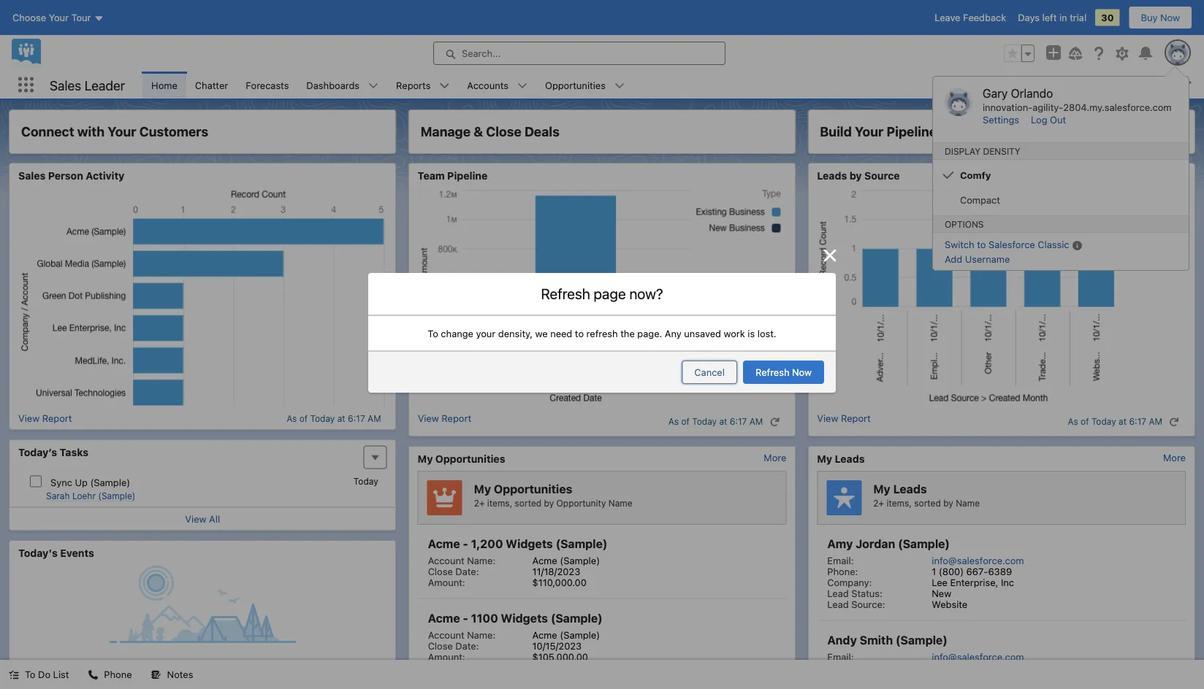 Task type: locate. For each thing, give the bounding box(es) containing it.
1 vertical spatial pipeline
[[447, 170, 488, 182]]

amount: for acme - 1100 widgets (sample)
[[428, 652, 465, 663]]

report for deals
[[442, 413, 471, 424]]

items, up amy jordan (sample)
[[887, 498, 912, 509]]

by for build your pipeline
[[943, 498, 953, 509]]

2 vertical spatial leads
[[893, 482, 927, 496]]

2 info@salesforce.com from the top
[[932, 652, 1024, 663]]

change
[[441, 328, 473, 339]]

2 horizontal spatial view report
[[817, 413, 871, 424]]

0 horizontal spatial view report link
[[18, 413, 72, 424]]

to right need
[[575, 328, 584, 339]]

1 vertical spatial account name:
[[428, 630, 496, 641]]

1 acme (sample) from the top
[[532, 555, 600, 566]]

2+ inside the "my leads 2+ items, sorted by name"
[[873, 498, 884, 509]]

need
[[550, 328, 572, 339]]

buy now button
[[1129, 6, 1192, 29]]

search... button
[[433, 42, 726, 65]]

1 horizontal spatial view report
[[418, 413, 471, 424]]

the left page. at top
[[620, 328, 635, 339]]

1100
[[471, 612, 498, 626]]

1 view report from the left
[[18, 413, 72, 424]]

add username
[[945, 254, 1010, 265]]

info@salesforce.com link
[[932, 555, 1024, 566], [932, 652, 1024, 663]]

1 vertical spatial info@salesforce.com
[[932, 652, 1024, 663]]

1 report from the left
[[42, 413, 72, 424]]

account name: down 1,200
[[428, 555, 496, 566]]

1 down andy smith (sample)
[[932, 663, 936, 674]]

- for 1100
[[463, 612, 468, 626]]

0 horizontal spatial view report
[[18, 413, 72, 424]]

1 horizontal spatial at
[[719, 417, 727, 427]]

date: down 1,200
[[455, 566, 479, 577]]

2 1 from the top
[[932, 663, 936, 674]]

view report up today's on the left of the page
[[18, 413, 72, 424]]

refresh down lost.
[[755, 367, 789, 378]]

we
[[535, 328, 548, 339]]

to left do at the left bottom of the page
[[25, 670, 35, 681]]

0 horizontal spatial to
[[25, 670, 35, 681]]

name: for 1,200
[[467, 555, 496, 566]]

- left 1,200
[[463, 537, 468, 551]]

1 vertical spatial close
[[428, 566, 453, 577]]

the left rest
[[231, 674, 245, 685]]

1 sorted from the left
[[515, 498, 542, 509]]

1 name: from the top
[[467, 555, 496, 566]]

1 vertical spatial to
[[25, 670, 35, 681]]

my inside the my opportunities 2+ items, sorted by opportunity name
[[474, 482, 491, 496]]

2 close date: from the top
[[428, 641, 479, 652]]

1 horizontal spatial sorted
[[914, 498, 941, 509]]

2 lead from the top
[[827, 599, 849, 610]]

by inside the "my leads 2+ items, sorted by name"
[[943, 498, 953, 509]]

sales left leader
[[50, 77, 81, 93]]

sorted for pipeline
[[914, 498, 941, 509]]

items,
[[487, 498, 512, 509], [887, 498, 912, 509]]

your right build
[[855, 124, 884, 140]]

view report up my opportunities
[[418, 413, 471, 424]]

as
[[287, 414, 297, 424], [668, 417, 679, 427], [1068, 417, 1078, 427]]

close date: for 1100
[[428, 641, 479, 652]]

my for my opportunities
[[418, 453, 433, 465]]

1 horizontal spatial report
[[442, 413, 471, 424]]

sales
[[50, 77, 81, 93], [18, 170, 46, 182]]

report up my leads
[[841, 413, 871, 424]]

2 more link from the left
[[1163, 453, 1186, 464]]

report up my opportunities
[[442, 413, 471, 424]]

email:
[[827, 555, 854, 566], [827, 652, 854, 663]]

am
[[368, 414, 381, 424], [749, 417, 763, 427], [1149, 417, 1162, 427]]

opportunities link
[[536, 72, 614, 99]]

0 horizontal spatial to
[[575, 328, 584, 339]]

my inside my leads link
[[817, 453, 832, 465]]

view for build your pipeline
[[817, 413, 838, 424]]

0 vertical spatial 6389
[[988, 566, 1012, 577]]

1 vertical spatial account
[[428, 630, 464, 641]]

1 horizontal spatial your
[[855, 124, 884, 140]]

by
[[850, 170, 862, 182], [544, 498, 554, 509], [943, 498, 953, 509]]

name: down 1100
[[467, 630, 496, 641]]

switch
[[945, 239, 974, 250]]

1 more link from the left
[[764, 453, 786, 464]]

widgets for 1100
[[501, 612, 548, 626]]

view report link up my opportunities
[[418, 413, 471, 431]]

2+ inside the my opportunities 2+ items, sorted by opportunity name
[[474, 498, 485, 509]]

1 vertical spatial widgets
[[501, 612, 548, 626]]

1 vertical spatial date:
[[455, 641, 479, 652]]

1 (800) from the top
[[939, 566, 964, 577]]

1 horizontal spatial as of today at 6:​17 am
[[668, 417, 763, 427]]

1 vertical spatial now
[[792, 367, 812, 378]]

amount: for acme - 1,200 widgets (sample)
[[428, 577, 465, 588]]

team pipeline
[[418, 170, 488, 182]]

list containing home
[[143, 72, 1204, 99]]

name
[[608, 498, 632, 509], [956, 498, 980, 509]]

0 vertical spatial info@salesforce.com
[[932, 555, 1024, 566]]

1 vertical spatial to
[[575, 328, 584, 339]]

group
[[1004, 45, 1035, 62]]

2 account from the top
[[428, 630, 464, 641]]

as of today at 6:​17 am for build your pipeline
[[1068, 417, 1162, 427]]

(800) down website
[[939, 663, 964, 674]]

1 vertical spatial leads
[[835, 453, 865, 465]]

am for build
[[1149, 417, 1162, 427]]

1 horizontal spatial items,
[[887, 498, 912, 509]]

1 horizontal spatial refresh
[[755, 367, 789, 378]]

2 view report from the left
[[418, 413, 471, 424]]

forecasts
[[246, 80, 289, 91]]

now for refresh now
[[792, 367, 812, 378]]

1 2+ from the left
[[474, 498, 485, 509]]

pipeline up source at the right of the page
[[887, 124, 937, 140]]

1 horizontal spatial sales
[[50, 77, 81, 93]]

6389
[[988, 566, 1012, 577], [988, 663, 1012, 674]]

1 lead from the top
[[827, 588, 849, 599]]

to
[[977, 239, 986, 250], [575, 328, 584, 339]]

widgets up 11/18/2023 in the left of the page
[[506, 537, 553, 551]]

innovation-
[[983, 102, 1033, 113]]

1 (800) 667-6389 up new
[[932, 566, 1012, 577]]

rest
[[248, 674, 265, 685]]

today
[[310, 414, 335, 424], [692, 417, 717, 427], [1092, 417, 1116, 427], [354, 477, 378, 487]]

by left opportunity
[[544, 498, 554, 509]]

2 view report link from the left
[[418, 413, 471, 431]]

refresh up need
[[541, 285, 590, 302]]

0 horizontal spatial name
[[608, 498, 632, 509]]

account for acme - 1,200 widgets (sample)
[[428, 555, 464, 566]]

1 more from the left
[[764, 453, 786, 464]]

lead down phone:
[[827, 588, 849, 599]]

jordan
[[856, 537, 895, 551]]

at
[[337, 414, 345, 424], [719, 417, 727, 427], [1119, 417, 1127, 427]]

1 vertical spatial -
[[463, 612, 468, 626]]

search...
[[462, 48, 501, 59]]

to up add username
[[977, 239, 986, 250]]

1 horizontal spatial to
[[428, 328, 438, 339]]

leads inside the "my leads 2+ items, sorted by name"
[[893, 482, 927, 496]]

1 info@salesforce.com link from the top
[[932, 555, 1024, 566]]

0 horizontal spatial 6:​17
[[348, 414, 365, 424]]

2 horizontal spatial am
[[1149, 417, 1162, 427]]

am for manage
[[749, 417, 763, 427]]

refresh inside button
[[755, 367, 789, 378]]

text default image left do at the left bottom of the page
[[9, 670, 19, 681]]

1 date: from the top
[[455, 566, 479, 577]]

1 horizontal spatial more
[[1163, 453, 1186, 464]]

0 horizontal spatial items,
[[487, 498, 512, 509]]

up
[[75, 477, 88, 488]]

my for my leads
[[817, 453, 832, 465]]

accounts list item
[[458, 72, 536, 99]]

0 horizontal spatial by
[[544, 498, 554, 509]]

more link
[[764, 453, 786, 464], [1163, 453, 1186, 464]]

2 email: from the top
[[827, 652, 854, 663]]

0 vertical spatial close date:
[[428, 566, 479, 577]]

2 horizontal spatial as
[[1068, 417, 1078, 427]]

refresh for refresh now
[[755, 367, 789, 378]]

date: for 1100
[[455, 641, 479, 652]]

1 your from the left
[[108, 124, 136, 140]]

0 horizontal spatial 2+
[[474, 498, 485, 509]]

0 vertical spatial email:
[[827, 555, 854, 566]]

items, up 1,200
[[487, 498, 512, 509]]

1 info@salesforce.com from the top
[[932, 555, 1024, 566]]

info@salesforce.com
[[932, 555, 1024, 566], [932, 652, 1024, 663]]

2+ up 1,200
[[474, 498, 485, 509]]

widgets
[[506, 537, 553, 551], [501, 612, 548, 626]]

1 account from the top
[[428, 555, 464, 566]]

1 items, from the left
[[487, 498, 512, 509]]

2 2+ from the left
[[873, 498, 884, 509]]

6:​17
[[348, 414, 365, 424], [730, 417, 747, 427], [1129, 417, 1146, 427]]

today's tasks
[[18, 446, 88, 458]]

1 horizontal spatial now
[[1160, 12, 1180, 23]]

1 vertical spatial close date:
[[428, 641, 479, 652]]

1 account name: from the top
[[428, 555, 496, 566]]

1 horizontal spatial 2+
[[873, 498, 884, 509]]

1 horizontal spatial view report link
[[418, 413, 471, 431]]

person
[[48, 170, 83, 182]]

leads inside my leads link
[[835, 453, 865, 465]]

more for build your pipeline
[[1163, 453, 1186, 464]]

text default image
[[770, 417, 780, 427], [1169, 417, 1179, 427], [9, 670, 19, 681], [88, 670, 98, 681]]

667- left inc
[[966, 566, 988, 577]]

- left 1100
[[463, 612, 468, 626]]

0 horizontal spatial sorted
[[515, 498, 542, 509]]

name:
[[467, 555, 496, 566], [467, 630, 496, 641]]

my inside the "my leads 2+ items, sorted by name"
[[873, 482, 890, 496]]

view for manage & close deals
[[418, 413, 439, 424]]

work
[[724, 328, 745, 339]]

notes
[[167, 670, 193, 681]]

1 vertical spatial 1 (800) 667-6389
[[932, 663, 1012, 674]]

opportunities list item
[[536, 72, 633, 99]]

2 (800) from the top
[[939, 663, 964, 674]]

2 acme (sample) from the top
[[532, 630, 600, 641]]

0 horizontal spatial sales
[[18, 170, 46, 182]]

0 vertical spatial to
[[428, 328, 438, 339]]

your right with
[[108, 124, 136, 140]]

name: down 1,200
[[467, 555, 496, 566]]

email: down andy
[[827, 652, 854, 663]]

2 horizontal spatial 6:​17
[[1129, 417, 1146, 427]]

by left source at the right of the page
[[850, 170, 862, 182]]

buy now
[[1141, 12, 1180, 23]]

more for manage & close deals
[[764, 453, 786, 464]]

0 vertical spatial info@salesforce.com link
[[932, 555, 1024, 566]]

1 vertical spatial 667-
[[966, 663, 988, 674]]

0 vertical spatial 1
[[932, 566, 936, 577]]

1 vertical spatial (800)
[[939, 663, 964, 674]]

switch to salesforce classic link
[[945, 239, 1069, 250]]

refresh now
[[755, 367, 812, 378]]

orlando
[[1011, 86, 1053, 100]]

dashboards link
[[298, 72, 368, 99]]

leader
[[85, 77, 125, 93]]

6:​17 for manage & close deals
[[730, 417, 747, 427]]

sorted inside the my opportunities 2+ items, sorted by opportunity name
[[515, 498, 542, 509]]

opportunities for my opportunities
[[435, 453, 505, 465]]

account name: down 1100
[[428, 630, 496, 641]]

(800) up new
[[939, 566, 964, 577]]

widgets right 1100
[[501, 612, 548, 626]]

0 vertical spatial name:
[[467, 555, 496, 566]]

0 horizontal spatial as
[[287, 414, 297, 424]]

info@salesforce.com link up enterprise,
[[932, 555, 1024, 566]]

email: for amy
[[827, 555, 854, 566]]

at for manage & close deals
[[719, 417, 727, 427]]

email: down amy
[[827, 555, 854, 566]]

out
[[1050, 114, 1066, 125]]

1 vertical spatial 1
[[932, 663, 936, 674]]

sorted up acme - 1,200 widgets (sample)
[[515, 498, 542, 509]]

2 sorted from the left
[[914, 498, 941, 509]]

(sample) down sync up (sample) 'link'
[[98, 491, 136, 502]]

opportunities
[[545, 80, 606, 91], [435, 453, 505, 465], [494, 482, 572, 496]]

0 vertical spatial widgets
[[506, 537, 553, 551]]

sorted for close
[[515, 498, 542, 509]]

2 horizontal spatial view report link
[[817, 413, 871, 431]]

&
[[474, 124, 483, 140]]

close date: down 1100
[[428, 641, 479, 652]]

inverse image
[[821, 247, 839, 264]]

of
[[299, 414, 308, 424], [681, 417, 690, 427], [1081, 417, 1089, 427], [268, 674, 277, 685]]

lead for lead source:
[[827, 599, 849, 610]]

view report up my leads
[[817, 413, 871, 424]]

build your pipeline
[[820, 124, 937, 140]]

1 vertical spatial name:
[[467, 630, 496, 641]]

leads for my leads 2+ items, sorted by name
[[893, 482, 927, 496]]

by up amy jordan (sample)
[[943, 498, 953, 509]]

acme (sample) up $110,000.00
[[532, 555, 600, 566]]

close date: down 1,200
[[428, 566, 479, 577]]

1 vertical spatial opportunities
[[435, 453, 505, 465]]

lead down company:
[[827, 599, 849, 610]]

info@salesforce.com down website
[[932, 652, 1024, 663]]

info@salesforce.com link for andy smith (sample)
[[932, 652, 1024, 663]]

2 horizontal spatial the
[[620, 328, 635, 339]]

opportunities inside list item
[[545, 80, 606, 91]]

to left change
[[428, 328, 438, 339]]

sarah loehr (sample)
[[46, 491, 136, 502]]

3 view report from the left
[[817, 413, 871, 424]]

options
[[945, 219, 984, 230]]

date: down 1100
[[455, 641, 479, 652]]

667-
[[966, 566, 988, 577], [966, 663, 988, 674]]

free
[[167, 674, 185, 685]]

report up today's tasks
[[42, 413, 72, 424]]

sales person activity
[[18, 170, 124, 182]]

sorted inside the "my leads 2+ items, sorted by name"
[[914, 498, 941, 509]]

lead
[[827, 588, 849, 599], [827, 599, 849, 610]]

2 info@salesforce.com link from the top
[[932, 652, 1024, 663]]

lead for lead status:
[[827, 588, 849, 599]]

by inside the my opportunities 2+ items, sorted by opportunity name
[[544, 498, 554, 509]]

0 horizontal spatial the
[[231, 674, 245, 685]]

2 vertical spatial opportunities
[[494, 482, 572, 496]]

to for to change your density, we need to refresh the page. any unsaved work is lost.
[[428, 328, 438, 339]]

your
[[108, 124, 136, 140], [855, 124, 884, 140]]

0 vertical spatial to
[[977, 239, 986, 250]]

1 close date: from the top
[[428, 566, 479, 577]]

1 amount: from the top
[[428, 577, 465, 588]]

(sample) right the "smith"
[[896, 634, 948, 648]]

667- down website
[[966, 663, 988, 674]]

home
[[151, 80, 177, 91]]

1 horizontal spatial the
[[279, 674, 293, 685]]

phone:
[[827, 566, 858, 577]]

leave
[[935, 12, 960, 23]]

2 name from the left
[[956, 498, 980, 509]]

2 6389 from the top
[[988, 663, 1012, 674]]

1 view report link from the left
[[18, 413, 72, 424]]

view up my opportunities
[[418, 413, 439, 424]]

2 items, from the left
[[887, 498, 912, 509]]

0 vertical spatial date:
[[455, 566, 479, 577]]

acme (sample) for acme - 1100 widgets (sample)
[[532, 630, 600, 641]]

opportunities inside the my opportunities 2+ items, sorted by opportunity name
[[494, 482, 572, 496]]

0 vertical spatial acme (sample)
[[532, 555, 600, 566]]

view left all
[[185, 514, 206, 525]]

1 name from the left
[[608, 498, 632, 509]]

0 horizontal spatial now
[[792, 367, 812, 378]]

more link for manage & close deals
[[764, 453, 786, 464]]

switch to salesforce classic
[[945, 239, 1069, 250]]

1 horizontal spatial 6:​17
[[730, 417, 747, 427]]

view all
[[185, 514, 220, 525]]

0 vertical spatial 1 (800) 667-6389
[[932, 566, 1012, 577]]

1 up new
[[932, 566, 936, 577]]

2 horizontal spatial by
[[943, 498, 953, 509]]

0 horizontal spatial more
[[764, 453, 786, 464]]

view report link up today's on the left of the page
[[18, 413, 72, 424]]

refresh for refresh page now?
[[541, 285, 590, 302]]

1 vertical spatial 6389
[[988, 663, 1012, 674]]

2 date: from the top
[[455, 641, 479, 652]]

1 horizontal spatial more link
[[1163, 453, 1186, 464]]

info@salesforce.com link down website
[[932, 652, 1024, 663]]

to inside 'button'
[[25, 670, 35, 681]]

items, inside the "my leads 2+ items, sorted by name"
[[887, 498, 912, 509]]

trial
[[1070, 12, 1087, 23]]

page
[[594, 285, 626, 302]]

1 email: from the top
[[827, 555, 854, 566]]

my for my leads 2+ items, sorted by name
[[873, 482, 890, 496]]

lee
[[932, 577, 948, 588]]

1 (800) 667-6389
[[932, 566, 1012, 577], [932, 663, 1012, 674]]

0 vertical spatial (800)
[[939, 566, 964, 577]]

name: for 1100
[[467, 630, 496, 641]]

2 vertical spatial close
[[428, 641, 453, 652]]

0 vertical spatial -
[[463, 537, 468, 551]]

density,
[[498, 328, 533, 339]]

1 (800) 667-6389 down website
[[932, 663, 1012, 674]]

opportunities for my opportunities 2+ items, sorted by opportunity name
[[494, 482, 572, 496]]

3 view report link from the left
[[817, 413, 871, 431]]

text default image left phone
[[88, 670, 98, 681]]

2 horizontal spatial at
[[1119, 417, 1127, 427]]

list
[[143, 72, 1204, 99]]

1 horizontal spatial to
[[977, 239, 986, 250]]

2 account name: from the top
[[428, 630, 496, 641]]

info@salesforce.com up enterprise,
[[932, 555, 1024, 566]]

2 more from the left
[[1163, 453, 1186, 464]]

0 vertical spatial pipeline
[[887, 124, 937, 140]]

$105,000.00
[[532, 652, 588, 663]]

2 amount: from the top
[[428, 652, 465, 663]]

0 vertical spatial amount:
[[428, 577, 465, 588]]

1 vertical spatial email:
[[827, 652, 854, 663]]

source
[[864, 170, 900, 182]]

sales left person
[[18, 170, 46, 182]]

1 6389 from the top
[[988, 566, 1012, 577]]

account name:
[[428, 555, 496, 566], [428, 630, 496, 641]]

1 vertical spatial info@salesforce.com link
[[932, 652, 1024, 663]]

at for build your pipeline
[[1119, 417, 1127, 427]]

1 - from the top
[[463, 537, 468, 551]]

acme - 1100 widgets (sample)
[[428, 612, 603, 626]]

company:
[[827, 577, 872, 588]]

pipeline right team at the left of the page
[[447, 170, 488, 182]]

view report link up my leads
[[817, 413, 871, 431]]

2 report from the left
[[442, 413, 471, 424]]

1 horizontal spatial name
[[956, 498, 980, 509]]

view up today's on the left of the page
[[18, 413, 40, 424]]

2 name: from the top
[[467, 630, 496, 641]]

3 report from the left
[[841, 413, 871, 424]]

0 horizontal spatial report
[[42, 413, 72, 424]]

1 vertical spatial amount:
[[428, 652, 465, 663]]

my inside my opportunities link
[[418, 453, 433, 465]]

to for to do list
[[25, 670, 35, 681]]

2 - from the top
[[463, 612, 468, 626]]

0 vertical spatial opportunities
[[545, 80, 606, 91]]

account name: for 1,200
[[428, 555, 496, 566]]

0 horizontal spatial refresh
[[541, 285, 590, 302]]

view up my leads
[[817, 413, 838, 424]]

1 horizontal spatial as
[[668, 417, 679, 427]]

2 horizontal spatial report
[[841, 413, 871, 424]]

1 horizontal spatial pipeline
[[887, 124, 937, 140]]

0 horizontal spatial your
[[108, 124, 136, 140]]

-
[[463, 537, 468, 551], [463, 612, 468, 626]]

items, inside the my opportunities 2+ items, sorted by opportunity name
[[487, 498, 512, 509]]

0 vertical spatial now
[[1160, 12, 1180, 23]]

0 vertical spatial sales
[[50, 77, 81, 93]]

close
[[486, 124, 521, 140], [428, 566, 453, 577], [428, 641, 453, 652]]

more link for build your pipeline
[[1163, 453, 1186, 464]]

2+
[[474, 498, 485, 509], [873, 498, 884, 509]]

widgets for 1,200
[[506, 537, 553, 551]]

sorted up amy jordan (sample)
[[914, 498, 941, 509]]

2+ up the jordan
[[873, 498, 884, 509]]

pipeline
[[887, 124, 937, 140], [447, 170, 488, 182]]

0 vertical spatial account name:
[[428, 555, 496, 566]]

acme (sample) up $105,000.00 at the left
[[532, 630, 600, 641]]

the left day.
[[279, 674, 293, 685]]



Task type: describe. For each thing, give the bounding box(es) containing it.
with
[[77, 124, 105, 140]]

your
[[476, 328, 496, 339]]

text default image inside to do list 'button'
[[9, 670, 19, 681]]

acme - 1,200 widgets (sample)
[[428, 537, 608, 551]]

30
[[1101, 12, 1114, 23]]

now for buy now
[[1160, 12, 1180, 23]]

today's
[[18, 446, 57, 458]]

view report link for customers
[[18, 413, 72, 424]]

looks like you're free and clear the rest of the day.
[[91, 674, 314, 685]]

view report for deals
[[418, 413, 471, 424]]

refresh now button
[[743, 361, 824, 384]]

enterprise,
[[950, 577, 998, 588]]

2+ for your
[[873, 498, 884, 509]]

accounts link
[[458, 72, 517, 99]]

view report for customers
[[18, 413, 72, 424]]

density options list
[[933, 163, 1189, 213]]

leads for my leads
[[835, 453, 865, 465]]

tasks
[[60, 446, 88, 458]]

$110,000.00
[[532, 577, 587, 588]]

to do list
[[25, 670, 69, 681]]

amy
[[827, 537, 853, 551]]

home link
[[143, 72, 186, 99]]

2804.my.salesforce.com
[[1063, 102, 1172, 113]]

today's events
[[18, 547, 94, 559]]

leave feedback
[[935, 12, 1006, 23]]

opportunity
[[556, 498, 606, 509]]

2 1 (800) 667-6389 from the top
[[932, 663, 1012, 674]]

gary
[[983, 86, 1008, 100]]

dashboards
[[306, 80, 360, 91]]

(sample) up sarah loehr (sample)
[[90, 477, 130, 488]]

any
[[665, 328, 682, 339]]

lost.
[[757, 328, 776, 339]]

acme (sample) for acme - 1,200 widgets (sample)
[[532, 555, 600, 566]]

text default image inside "phone" button
[[88, 670, 98, 681]]

customers
[[139, 124, 208, 140]]

display density
[[945, 146, 1020, 156]]

manage
[[421, 124, 471, 140]]

(sample) up $105,000.00 at the left
[[560, 630, 600, 641]]

date: for 1,200
[[455, 566, 479, 577]]

info@salesforce.com link for amy jordan (sample)
[[932, 555, 1024, 566]]

acme up $105,000.00 at the left
[[532, 630, 557, 641]]

settings
[[983, 114, 1019, 125]]

email: for andy
[[827, 652, 854, 663]]

(sample) up "lee"
[[898, 537, 950, 551]]

all
[[209, 514, 220, 525]]

in
[[1059, 12, 1067, 23]]

close date: for 1,200
[[428, 566, 479, 577]]

acme left 1,200
[[428, 537, 460, 551]]

loehr
[[72, 491, 96, 502]]

2 your from the left
[[855, 124, 884, 140]]

today's
[[18, 547, 58, 559]]

leads by source
[[817, 170, 900, 182]]

sarah
[[46, 491, 70, 502]]

inc
[[1001, 577, 1014, 588]]

text default image up show more my leads records element
[[1169, 417, 1179, 427]]

sarah loehr (sample) link
[[46, 491, 136, 502]]

acme up $110,000.00
[[532, 555, 557, 566]]

2 667- from the top
[[966, 663, 988, 674]]

view all link
[[185, 514, 220, 525]]

show more my opportunities records element
[[764, 453, 786, 464]]

website
[[932, 599, 968, 610]]

0 horizontal spatial am
[[368, 414, 381, 424]]

deals
[[524, 124, 560, 140]]

view for connect with your customers
[[18, 413, 40, 424]]

reports link
[[387, 72, 439, 99]]

do
[[38, 670, 50, 681]]

6:​17 for build your pipeline
[[1129, 417, 1146, 427]]

chatter link
[[186, 72, 237, 99]]

days
[[1018, 12, 1040, 23]]

name inside the my opportunities 2+ items, sorted by opportunity name
[[608, 498, 632, 509]]

dashboards list item
[[298, 72, 387, 99]]

name inside the "my leads 2+ items, sorted by name"
[[956, 498, 980, 509]]

as for manage & close deals
[[668, 417, 679, 427]]

text default image up show more my opportunities records element
[[770, 417, 780, 427]]

page.
[[637, 328, 662, 339]]

add username link
[[945, 254, 1010, 265]]

sync up (sample) link
[[50, 477, 130, 488]]

activity
[[86, 170, 124, 182]]

view report link for deals
[[418, 413, 471, 431]]

now?
[[629, 285, 663, 302]]

info@salesforce.com for amy jordan (sample)
[[932, 555, 1024, 566]]

cancel button
[[682, 361, 737, 384]]

days left in trial
[[1018, 12, 1087, 23]]

0 horizontal spatial as of today at 6:​17 am
[[287, 414, 381, 424]]

sync
[[50, 477, 72, 488]]

sales for sales person activity
[[18, 170, 46, 182]]

as of today at 6:​17 am for manage & close deals
[[668, 417, 763, 427]]

reports
[[396, 80, 431, 91]]

my for my opportunities 2+ items, sorted by opportunity name
[[474, 482, 491, 496]]

log out link
[[1031, 114, 1066, 125]]

lead status:
[[827, 588, 883, 599]]

show more my leads records element
[[1163, 453, 1186, 464]]

0 horizontal spatial at
[[337, 414, 345, 424]]

sync up (sample)
[[50, 477, 130, 488]]

(sample) up $110,000.00
[[560, 555, 600, 566]]

smith
[[860, 634, 893, 648]]

text default image
[[151, 670, 161, 681]]

close for 1100
[[428, 641, 453, 652]]

by for manage & close deals
[[544, 498, 554, 509]]

like
[[120, 674, 135, 685]]

settings link
[[983, 114, 1019, 125]]

0 vertical spatial close
[[486, 124, 521, 140]]

(sample) up 10/15/2023
[[551, 612, 603, 626]]

1 horizontal spatial by
[[850, 170, 862, 182]]

- for 1,200
[[463, 537, 468, 551]]

acme left 1100
[[428, 612, 460, 626]]

to change your density, we need to refresh the page. any unsaved work is lost.
[[428, 328, 776, 339]]

left
[[1042, 12, 1057, 23]]

2+ for &
[[474, 498, 485, 509]]

reports list item
[[387, 72, 458, 99]]

(sample) up 11/18/2023 in the left of the page
[[556, 537, 608, 551]]

salesforce
[[989, 239, 1035, 250]]

and
[[188, 674, 204, 685]]

report for customers
[[42, 413, 72, 424]]

refresh
[[586, 328, 618, 339]]

items, for close
[[487, 498, 512, 509]]

looks
[[91, 674, 117, 685]]

1 1 (800) 667-6389 from the top
[[932, 566, 1012, 577]]

phone
[[104, 670, 132, 681]]

day.
[[296, 674, 314, 685]]

log out
[[1031, 114, 1066, 125]]

lee enterprise, inc
[[932, 577, 1014, 588]]

andy smith (sample)
[[827, 634, 948, 648]]

account for acme - 1100 widgets (sample)
[[428, 630, 464, 641]]

info@salesforce.com for andy smith (sample)
[[932, 652, 1024, 663]]

0 vertical spatial leads
[[817, 170, 847, 182]]

1 667- from the top
[[966, 566, 988, 577]]

as for build your pipeline
[[1068, 417, 1078, 427]]

source:
[[851, 599, 885, 610]]

username
[[965, 254, 1010, 265]]

clear
[[207, 674, 228, 685]]

1 1 from the top
[[932, 566, 936, 577]]

unsaved
[[684, 328, 721, 339]]

buy
[[1141, 12, 1158, 23]]

team
[[418, 170, 445, 182]]

sales for sales leader
[[50, 77, 81, 93]]

close for 1,200
[[428, 566, 453, 577]]

items, for pipeline
[[887, 498, 912, 509]]

account name: for 1100
[[428, 630, 496, 641]]

refresh page now?
[[541, 285, 663, 302]]

cancel
[[694, 367, 725, 378]]

build
[[820, 124, 852, 140]]

lead source:
[[827, 599, 885, 610]]



Task type: vqa. For each thing, say whether or not it's contained in the screenshot.
Today's on the left bottom of the page
yes



